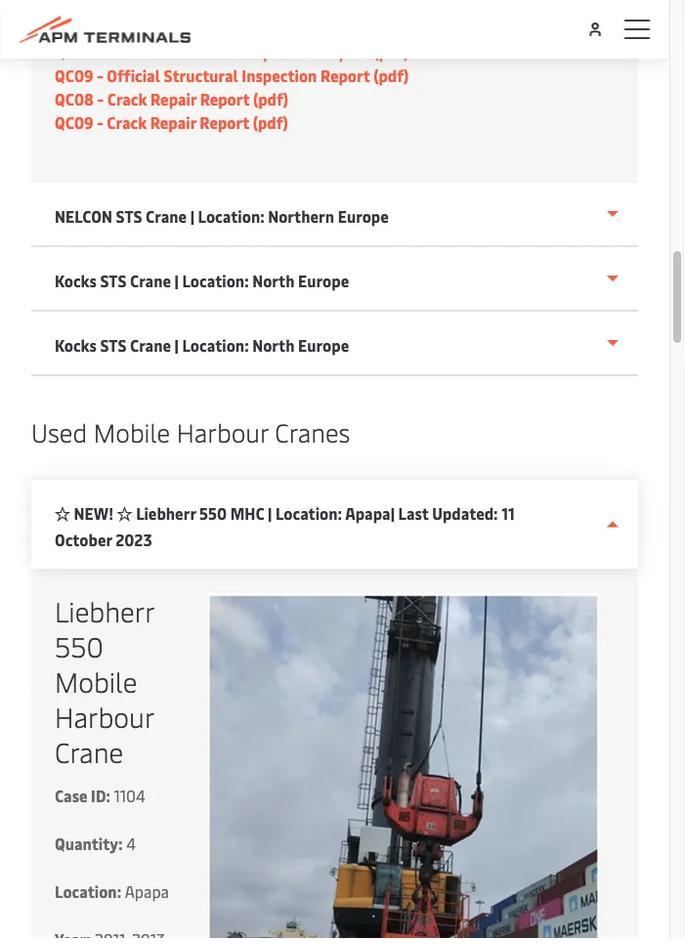 Task type: locate. For each thing, give the bounding box(es) containing it.
europe down nelcon sts crane | location: northern europe dropdown button
[[298, 270, 349, 291]]

1 vertical spatial harbour
[[55, 698, 154, 735]]

1 vertical spatial qc08
[[55, 88, 94, 109]]

0 vertical spatial harbour
[[177, 415, 269, 449]]

1 kocks sts crane | location: north europe button from the top
[[31, 247, 638, 312]]

october
[[55, 529, 112, 550]]

0 horizontal spatial ☆
[[55, 503, 70, 524]]

0 vertical spatial kocks
[[55, 270, 97, 291]]

1 qc09 from the top
[[55, 65, 93, 86]]

location:
[[198, 206, 265, 227], [182, 270, 249, 291], [182, 335, 249, 356], [276, 503, 342, 524], [55, 881, 121, 902]]

crane
[[146, 206, 187, 227], [130, 270, 171, 291], [130, 335, 171, 356], [55, 733, 123, 770]]

used mobile harbour cranes
[[31, 415, 350, 449]]

mobile
[[94, 415, 170, 449], [55, 663, 137, 700]]

| down nelcon sts crane | location: northern europe
[[175, 270, 179, 291]]

1 structural from the top
[[164, 41, 239, 62]]

2 inspection from the top
[[242, 65, 317, 86]]

harbour
[[177, 415, 269, 449], [55, 698, 154, 735]]

2 qc09 from the top
[[55, 111, 93, 132]]

1 vertical spatial kocks sts crane | location: north europe
[[55, 335, 349, 356]]

kocks sts crane | location: north europe button down northern
[[31, 247, 638, 312]]

mhc
[[230, 503, 264, 524]]

0 vertical spatial north
[[252, 270, 295, 291]]

0 vertical spatial kocks sts crane | location: north europe
[[55, 270, 349, 291]]

0 vertical spatial liebherr
[[136, 503, 196, 524]]

kocks sts crane | location: north europe down nelcon sts crane | location: northern europe
[[55, 270, 349, 291]]

-
[[97, 41, 104, 62], [97, 65, 103, 86], [97, 88, 104, 109], [97, 111, 103, 132]]

inspection up the qc09 - official structural inspection report (pdf) link
[[242, 41, 317, 62]]

2023
[[115, 529, 152, 550]]

cranes
[[275, 415, 350, 449]]

kocks sts crane | location: north europe button up the cranes
[[31, 312, 638, 376]]

crack up qc09 - crack repair report (pdf) link
[[107, 88, 147, 109]]

liebherr
[[136, 503, 196, 524], [55, 592, 154, 630]]

1 vertical spatial mobile
[[55, 663, 137, 700]]

☆ up 2023
[[117, 503, 133, 524]]

1 horizontal spatial 550
[[199, 503, 227, 524]]

location: down quantity:
[[55, 881, 121, 902]]

kocks down nelcon
[[55, 270, 97, 291]]

1 official from the top
[[107, 41, 160, 62]]

sts
[[116, 206, 142, 227], [100, 270, 127, 291], [100, 335, 127, 356]]

crack down qc08 - crack repair report (pdf) link
[[107, 111, 147, 132]]

crane inside dropdown button
[[146, 206, 187, 227]]

liebherr down october
[[55, 592, 154, 630]]

crack
[[107, 88, 147, 109], [107, 111, 147, 132]]

kocks sts crane | location: north europe
[[55, 270, 349, 291], [55, 335, 349, 356]]

europe up the cranes
[[298, 335, 349, 356]]

0 horizontal spatial harbour
[[55, 698, 154, 735]]

☆ new! ☆  liebherr 550 mhc | location: apapa| last updated: 11 october 2023 button
[[31, 480, 638, 569]]

kocks up used
[[55, 335, 97, 356]]

0 vertical spatial inspection
[[242, 41, 317, 62]]

|
[[190, 206, 194, 227], [175, 270, 179, 291], [175, 335, 179, 356], [268, 503, 272, 524]]

1 vertical spatial inspection
[[242, 65, 317, 86]]

0 vertical spatial structural
[[164, 41, 239, 62]]

location: apapa
[[55, 881, 169, 902]]

0 vertical spatial crack
[[107, 88, 147, 109]]

qc09 - official structural inspection report (pdf) link
[[55, 65, 409, 86]]

europe right northern
[[338, 206, 389, 227]]

location: down nelcon sts crane | location: northern europe
[[182, 270, 249, 291]]

0 vertical spatial qc09
[[55, 65, 93, 86]]

location: inside the ☆ new! ☆  liebherr 550 mhc | location: apapa| last updated: 11 october 2023
[[276, 503, 342, 524]]

official up qc08 - crack repair report (pdf) link
[[107, 65, 160, 86]]

harbour up mhc
[[177, 415, 269, 449]]

apapa|
[[345, 503, 395, 524]]

1 vertical spatial kocks
[[55, 335, 97, 356]]

kocks
[[55, 270, 97, 291], [55, 335, 97, 356]]

☆ new! ☆  liebherr 550 mhc | location: apapa| last updated: 11 october 2023 element
[[31, 569, 638, 939]]

1 vertical spatial repair
[[150, 111, 196, 132]]

kocks sts crane | location: north europe button
[[31, 247, 638, 312], [31, 312, 638, 376]]

official
[[107, 41, 160, 62], [107, 65, 160, 86]]

inspection
[[242, 41, 317, 62], [242, 65, 317, 86]]

1 vertical spatial crack
[[107, 111, 147, 132]]

0 horizontal spatial 550
[[55, 628, 104, 665]]

id:
[[91, 785, 110, 806]]

structural down specifications at the left of page
[[164, 41, 239, 62]]

location: inside dropdown button
[[198, 206, 265, 227]]

inspection down qc08 - official structural inspection report (pdf) 'link'
[[242, 65, 317, 86]]

liebherr up 2023
[[136, 503, 196, 524]]

2 - from the top
[[97, 65, 103, 86]]

technical
[[55, 18, 122, 39]]

europe inside dropdown button
[[338, 206, 389, 227]]

structural
[[164, 41, 239, 62], [164, 65, 238, 86]]

liebherr 550 mobile harbour crane
[[55, 592, 154, 770]]

north down northern
[[252, 270, 295, 291]]

qc08
[[55, 41, 94, 62], [55, 88, 94, 109]]

europe
[[338, 206, 389, 227], [298, 270, 349, 291], [298, 335, 349, 356]]

550
[[199, 503, 227, 524], [55, 628, 104, 665]]

0 vertical spatial official
[[107, 41, 160, 62]]

repair up qc09 - crack repair report (pdf) link
[[151, 88, 197, 109]]

location: left apapa|
[[276, 503, 342, 524]]

4
[[126, 833, 136, 854]]

| inside dropdown button
[[190, 206, 194, 227]]

repair
[[151, 88, 197, 109], [150, 111, 196, 132]]

harbour up id:
[[55, 698, 154, 735]]

official down technical specifications (pdf) link
[[107, 41, 160, 62]]

1 vertical spatial structural
[[164, 65, 238, 86]]

qc09
[[55, 65, 93, 86], [55, 111, 93, 132]]

apapa
[[125, 881, 169, 902]]

north up the cranes
[[252, 335, 295, 356]]

kocks sts crane | location: north europe up used mobile harbour cranes on the top of the page
[[55, 335, 349, 356]]

1 horizontal spatial ☆
[[117, 503, 133, 524]]

1 vertical spatial liebherr
[[55, 592, 154, 630]]

repair down qc08 - crack repair report (pdf) link
[[150, 111, 196, 132]]

last
[[398, 503, 429, 524]]

qc09 up nelcon
[[55, 111, 93, 132]]

| up used mobile harbour cranes on the top of the page
[[175, 335, 179, 356]]

1 vertical spatial 550
[[55, 628, 104, 665]]

☆
[[55, 503, 70, 524], [117, 503, 133, 524]]

north
[[252, 270, 295, 291], [252, 335, 295, 356]]

0 vertical spatial mobile
[[94, 415, 170, 449]]

structural up qc08 - crack repair report (pdf) link
[[164, 65, 238, 86]]

used
[[31, 415, 87, 449]]

☆ left new!
[[55, 503, 70, 524]]

northern
[[268, 206, 334, 227]]

quantity: 4
[[55, 833, 136, 854]]

1 vertical spatial qc09
[[55, 111, 93, 132]]

1 horizontal spatial harbour
[[177, 415, 269, 449]]

location: up used mobile harbour cranes on the top of the page
[[182, 335, 249, 356]]

location: left northern
[[198, 206, 265, 227]]

new!
[[74, 503, 113, 524]]

0 vertical spatial 550
[[199, 503, 227, 524]]

| right mhc
[[268, 503, 272, 524]]

report
[[321, 41, 370, 62], [321, 65, 370, 86], [200, 88, 250, 109], [200, 111, 249, 132]]

1 vertical spatial official
[[107, 65, 160, 86]]

0 vertical spatial sts
[[116, 206, 142, 227]]

1 vertical spatial north
[[252, 335, 295, 356]]

2 north from the top
[[252, 335, 295, 356]]

sts inside dropdown button
[[116, 206, 142, 227]]

1 ☆ from the left
[[55, 503, 70, 524]]

| down qc09 - crack repair report (pdf) link
[[190, 206, 194, 227]]

0 vertical spatial qc08
[[55, 41, 94, 62]]

(pdf)
[[230, 18, 265, 39], [374, 41, 409, 62], [374, 65, 409, 86], [253, 88, 288, 109], [253, 111, 288, 132]]

0 vertical spatial repair
[[151, 88, 197, 109]]

crane up case id: 1104
[[55, 733, 123, 770]]

qc09 down technical
[[55, 65, 93, 86]]

0 vertical spatial europe
[[338, 206, 389, 227]]

technical specifications (pdf) qc08 - official structural inspection report (pdf) qc09 - official structural inspection report (pdf) qc08 - crack repair report (pdf) qc09 - crack repair report (pdf)
[[55, 18, 409, 132]]

crane right nelcon
[[146, 206, 187, 227]]

1 crack from the top
[[107, 88, 147, 109]]

11
[[502, 503, 515, 524]]



Task type: describe. For each thing, give the bounding box(es) containing it.
quantity:
[[55, 833, 123, 854]]

specifications
[[125, 18, 226, 39]]

1 north from the top
[[252, 270, 295, 291]]

crane up used mobile harbour cranes on the top of the page
[[130, 335, 171, 356]]

1 - from the top
[[97, 41, 104, 62]]

1 main page photo image
[[208, 593, 599, 939]]

2 vertical spatial europe
[[298, 335, 349, 356]]

2 ☆ from the left
[[117, 503, 133, 524]]

4 - from the top
[[97, 111, 103, 132]]

2 kocks from the top
[[55, 335, 97, 356]]

technical specifications (pdf) link
[[55, 18, 265, 39]]

2 official from the top
[[107, 65, 160, 86]]

1 qc08 from the top
[[55, 41, 94, 62]]

| inside the ☆ new! ☆  liebherr 550 mhc | location: apapa| last updated: 11 october 2023
[[268, 503, 272, 524]]

1104
[[114, 785, 145, 806]]

updated:
[[432, 503, 498, 524]]

case id: 1104
[[55, 785, 145, 806]]

crane inside liebherr 550 mobile harbour crane
[[55, 733, 123, 770]]

crane down nelcon sts crane | location: northern europe
[[130, 270, 171, 291]]

550 inside the ☆ new! ☆  liebherr 550 mhc | location: apapa| last updated: 11 october 2023
[[199, 503, 227, 524]]

case
[[55, 785, 88, 806]]

1 inspection from the top
[[242, 41, 317, 62]]

nelcon sts crane | location: northern europe button
[[31, 183, 638, 247]]

harbour inside liebherr 550 mobile harbour crane
[[55, 698, 154, 735]]

☆ new! ☆  liebherr 550 mhc | location: apapa| last updated: 11 october 2023
[[55, 503, 515, 550]]

2 vertical spatial sts
[[100, 335, 127, 356]]

3 - from the top
[[97, 88, 104, 109]]

2 qc08 from the top
[[55, 88, 94, 109]]

qc09 - crack repair report (pdf) link
[[55, 111, 288, 132]]

1 kocks sts crane | location: north europe from the top
[[55, 270, 349, 291]]

2 kocks sts crane | location: north europe button from the top
[[31, 312, 638, 376]]

1 vertical spatial europe
[[298, 270, 349, 291]]

1 vertical spatial sts
[[100, 270, 127, 291]]

mobile inside liebherr 550 mobile harbour crane
[[55, 663, 137, 700]]

1 kocks from the top
[[55, 270, 97, 291]]

2 structural from the top
[[164, 65, 238, 86]]

nelcon
[[55, 206, 112, 227]]

2 crack from the top
[[107, 111, 147, 132]]

qc08 - crack repair report (pdf) link
[[55, 88, 288, 109]]

2 kocks sts crane | location: north europe from the top
[[55, 335, 349, 356]]

liebherr inside the ☆ new! ☆  liebherr 550 mhc | location: apapa| last updated: 11 october 2023
[[136, 503, 196, 524]]

qc08 - official structural inspection report (pdf) link
[[55, 41, 409, 62]]

nelcon sts crane | location: northern europe
[[55, 206, 389, 227]]

550 inside liebherr 550 mobile harbour crane
[[55, 628, 104, 665]]



Task type: vqa. For each thing, say whether or not it's contained in the screenshot.
first North from the bottom
yes



